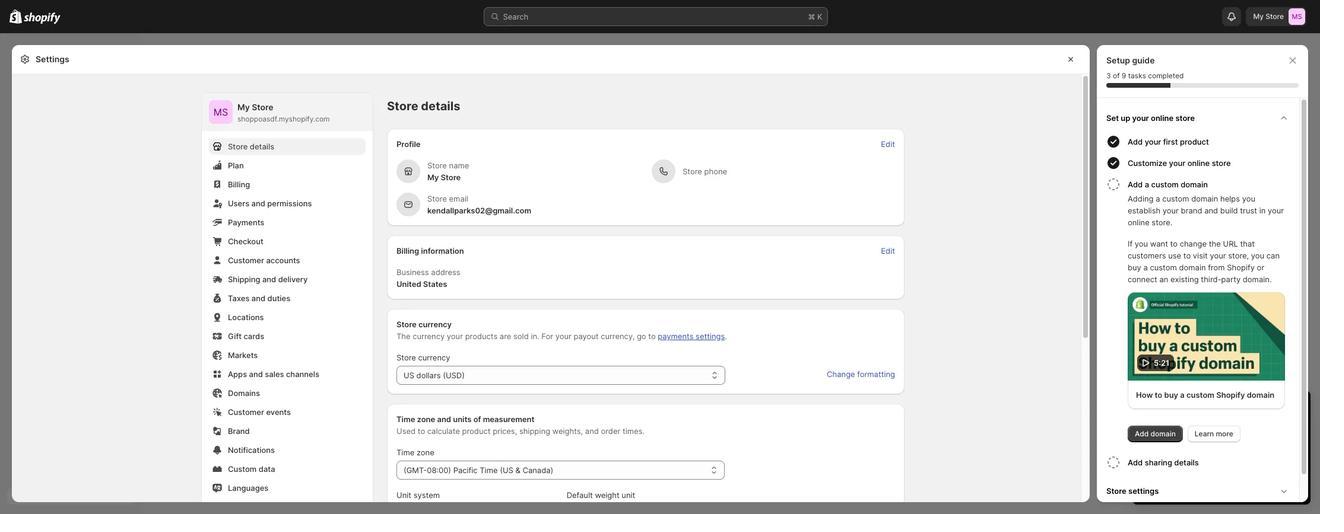 Task type: locate. For each thing, give the bounding box(es) containing it.
2 edit button from the top
[[874, 243, 902, 259]]

product down the units
[[462, 427, 491, 436]]

my for my store
[[1253, 12, 1264, 21]]

checkout link
[[209, 233, 366, 250]]

currency for store currency
[[418, 353, 450, 363]]

custom up the 2 days left in your trial
[[1186, 391, 1214, 400]]

a left paid
[[1181, 423, 1185, 433]]

add right mark add sharing details as done icon
[[1128, 458, 1143, 468]]

settings dialog
[[12, 45, 1090, 515]]

0 vertical spatial store
[[1175, 113, 1195, 123]]

add up adding
[[1128, 180, 1143, 189]]

2 horizontal spatial details
[[1174, 458, 1199, 468]]

custom
[[228, 465, 257, 474]]

change
[[1180, 239, 1207, 249]]

store down months
[[1178, 459, 1196, 468]]

settings right payments
[[696, 332, 725, 341]]

store up 'us'
[[396, 353, 416, 363]]

you right if
[[1135, 239, 1148, 249]]

your inside if you want to change the url that customers use to visit your store, you can buy a custom domain from shopify or connect an existing third-party domain.
[[1210, 251, 1226, 261]]

store details
[[387, 99, 460, 113], [228, 142, 274, 151]]

to right used
[[418, 427, 425, 436]]

to right switch
[[1171, 423, 1179, 433]]

taxes and duties link
[[209, 290, 366, 307]]

2 vertical spatial store
[[1178, 459, 1196, 468]]

business address united states
[[396, 268, 460, 289]]

time left '(us'
[[480, 466, 498, 475]]

store down name
[[441, 173, 461, 182]]

zone
[[417, 415, 435, 424], [417, 448, 434, 458]]

unit
[[396, 491, 411, 500]]

0 vertical spatial you
[[1242, 194, 1255, 204]]

order
[[601, 427, 620, 436]]

edit button for profile
[[874, 136, 902, 153]]

custom inside if you want to change the url that customers use to visit your store, you can buy a custom domain from shopify or connect an existing third-party domain.
[[1150, 263, 1177, 272]]

can
[[1266, 251, 1280, 261]]

my for my store shoppoasdf.myshopify.com
[[237, 102, 250, 112]]

shipping and delivery
[[228, 275, 308, 284]]

product down set up your online store button
[[1180, 137, 1209, 147]]

customer accounts link
[[209, 252, 366, 269]]

edit button
[[874, 136, 902, 153], [874, 243, 902, 259]]

a right adding
[[1156, 194, 1160, 204]]

3 left months
[[1170, 435, 1175, 445]]

1 vertical spatial buy
[[1164, 391, 1178, 400]]

2 days left in your trial button
[[1132, 391, 1311, 416]]

details inside button
[[1174, 458, 1199, 468]]

0 vertical spatial first
[[1163, 137, 1178, 147]]

add for add sharing details
[[1128, 458, 1143, 468]]

an
[[1159, 275, 1168, 284]]

1 vertical spatial zone
[[417, 448, 434, 458]]

settings down sharing
[[1128, 487, 1159, 496]]

states
[[423, 280, 447, 289]]

1 horizontal spatial product
[[1180, 137, 1209, 147]]

1 vertical spatial customer
[[228, 408, 264, 417]]

prices,
[[493, 427, 517, 436]]

customer down the domains in the bottom of the page
[[228, 408, 264, 417]]

if you want to change the url that customers use to visit your store, you can buy a custom domain from shopify or connect an existing third-party domain.
[[1128, 239, 1280, 284]]

0 vertical spatial in
[[1259, 206, 1266, 215]]

1 vertical spatial product
[[462, 427, 491, 436]]

edit button for billing information
[[874, 243, 902, 259]]

domain up existing
[[1179, 263, 1206, 272]]

to down $1/month
[[1230, 447, 1238, 456]]

store details up plan
[[228, 142, 274, 151]]

add a custom domain element
[[1104, 193, 1294, 443]]

my left my store image
[[1253, 12, 1264, 21]]

0 vertical spatial store details
[[387, 99, 460, 113]]

store left phone
[[683, 167, 702, 176]]

users and permissions
[[228, 199, 312, 208]]

weight
[[595, 491, 619, 500]]

store details up profile
[[387, 99, 460, 113]]

apps and sales channels
[[228, 370, 319, 379]]

store up plan
[[228, 142, 248, 151]]

switch
[[1144, 423, 1169, 433]]

customer events link
[[209, 404, 366, 421]]

my store image
[[209, 100, 233, 124]]

buy up days
[[1164, 391, 1178, 400]]

online down establish
[[1128, 218, 1150, 227]]

1 vertical spatial in
[[1206, 402, 1216, 416]]

product
[[1180, 137, 1209, 147], [462, 427, 491, 436]]

store down mark add sharing details as done icon
[[1106, 487, 1126, 496]]

settings
[[36, 54, 69, 64]]

custom down add a custom domain
[[1162, 194, 1189, 204]]

0 horizontal spatial settings
[[696, 332, 725, 341]]

0 horizontal spatial of
[[473, 415, 481, 424]]

online down add domain link
[[1154, 459, 1176, 468]]

1 vertical spatial billing
[[396, 246, 419, 256]]

store inside button
[[1106, 487, 1126, 496]]

store,
[[1228, 251, 1249, 261]]

store
[[1175, 113, 1195, 123], [1212, 158, 1231, 168], [1178, 459, 1196, 468]]

existing
[[1170, 275, 1199, 284]]

0 horizontal spatial buy
[[1128, 263, 1141, 272]]

pacific
[[453, 466, 478, 475]]

domain inside add domain link
[[1151, 430, 1176, 439]]

payments
[[228, 218, 264, 227]]

0 vertical spatial settings
[[696, 332, 725, 341]]

my up store email kendallparks02@gmail.com
[[427, 173, 439, 182]]

product inside button
[[1180, 137, 1209, 147]]

your right up
[[1132, 113, 1149, 123]]

billing inside billing link
[[228, 180, 250, 189]]

that
[[1240, 239, 1255, 249]]

3 inside switch to a paid plan and get: first 3 months for $1/month to customize your online store and add bonus features
[[1170, 435, 1175, 445]]

add up "customize"
[[1128, 137, 1143, 147]]

zone inside time zone and units of measurement used to calculate product prices, shipping weights, and order times.
[[417, 415, 435, 424]]

my right ms button
[[237, 102, 250, 112]]

edit
[[881, 139, 895, 149], [881, 246, 895, 256]]

0 vertical spatial currency
[[418, 320, 452, 329]]

custom up the an
[[1150, 263, 1177, 272]]

settings
[[696, 332, 725, 341], [1128, 487, 1159, 496]]

0 horizontal spatial product
[[462, 427, 491, 436]]

domain down days
[[1151, 430, 1176, 439]]

0 horizontal spatial my
[[237, 102, 250, 112]]

billing link
[[209, 176, 366, 193]]

1 horizontal spatial settings
[[1128, 487, 1159, 496]]

billing
[[228, 180, 250, 189], [396, 246, 419, 256]]

store up add a custom domain button
[[1212, 158, 1231, 168]]

more
[[1216, 430, 1233, 439]]

billing up business
[[396, 246, 419, 256]]

customize your online store button
[[1128, 153, 1294, 174]]

add sharing details
[[1128, 458, 1199, 468]]

store inside store currency the currency your products are sold in. for your payout currency, go to payments settings .
[[396, 320, 417, 329]]

buy up "connect" at bottom
[[1128, 263, 1141, 272]]

payments settings link
[[658, 332, 725, 341]]

1 vertical spatial currency
[[413, 332, 445, 341]]

of right the units
[[473, 415, 481, 424]]

how
[[1136, 391, 1153, 400]]

you up or at the right bottom of page
[[1251, 251, 1264, 261]]

2 vertical spatial details
[[1174, 458, 1199, 468]]

3 left "9"
[[1106, 71, 1111, 80]]

online inside button
[[1187, 158, 1210, 168]]

0 vertical spatial shopify
[[1227, 263, 1255, 272]]

online up add your first product
[[1151, 113, 1174, 123]]

1 vertical spatial first
[[1154, 435, 1168, 445]]

zone up (gmt-
[[417, 448, 434, 458]]

setup
[[1106, 55, 1130, 65]]

store up the the
[[396, 320, 417, 329]]

the
[[1209, 239, 1221, 249]]

how to buy a custom shopify domain
[[1136, 391, 1274, 400]]

1 vertical spatial edit
[[881, 246, 895, 256]]

default
[[567, 491, 593, 500]]

add sharing details button
[[1128, 452, 1294, 474]]

in inside adding a custom domain helps you establish your brand and build trust in your online store.
[[1259, 206, 1266, 215]]

1 vertical spatial edit button
[[874, 243, 902, 259]]

in down the how to buy a custom shopify domain
[[1206, 402, 1216, 416]]

time up (gmt-
[[396, 448, 414, 458]]

to right the go
[[648, 332, 656, 341]]

of inside setup guide dialog
[[1113, 71, 1120, 80]]

0 horizontal spatial store details
[[228, 142, 274, 151]]

brand
[[1181, 206, 1202, 215]]

set up your online store
[[1106, 113, 1195, 123]]

features
[[1255, 459, 1285, 468]]

phone
[[704, 167, 727, 176]]

1 horizontal spatial buy
[[1164, 391, 1178, 400]]

shopify down store,
[[1227, 263, 1255, 272]]

domain up trial
[[1247, 391, 1274, 400]]

1 edit from the top
[[881, 139, 895, 149]]

store up add your first product
[[1175, 113, 1195, 123]]

0 horizontal spatial details
[[250, 142, 274, 151]]

0 horizontal spatial 3
[[1106, 71, 1111, 80]]

2 horizontal spatial my
[[1253, 12, 1264, 21]]

0 vertical spatial time
[[396, 415, 415, 424]]

to right use on the right of page
[[1183, 251, 1191, 261]]

my
[[1253, 12, 1264, 21], [237, 102, 250, 112], [427, 173, 439, 182]]

add for add a custom domain
[[1128, 180, 1143, 189]]

product inside time zone and units of measurement used to calculate product prices, shipping weights, and order times.
[[462, 427, 491, 436]]

use
[[1168, 251, 1181, 261]]

2 vertical spatial my
[[427, 173, 439, 182]]

are
[[500, 332, 511, 341]]

1 edit button from the top
[[874, 136, 902, 153]]

my inside my store shoppoasdf.myshopify.com
[[237, 102, 250, 112]]

sharing
[[1145, 458, 1172, 468]]

store currency
[[396, 353, 450, 363]]

days
[[1155, 402, 1181, 416]]

data
[[259, 465, 275, 474]]

store currency the currency your products are sold in. for your payout currency, go to payments settings .
[[396, 320, 727, 341]]

time up used
[[396, 415, 415, 424]]

billing up users
[[228, 180, 250, 189]]

0 vertical spatial of
[[1113, 71, 1120, 80]]

shopify image
[[24, 12, 61, 24]]

online
[[1151, 113, 1174, 123], [1187, 158, 1210, 168], [1128, 218, 1150, 227], [1154, 459, 1176, 468]]

and right apps
[[249, 370, 263, 379]]

0 vertical spatial billing
[[228, 180, 250, 189]]

0 vertical spatial my
[[1253, 12, 1264, 21]]

2 edit from the top
[[881, 246, 895, 256]]

2 days left in your trial element
[[1132, 422, 1311, 505]]

edit for profile
[[881, 139, 895, 149]]

your up 'features'
[[1279, 447, 1295, 456]]

store
[[1266, 12, 1284, 21], [387, 99, 418, 113], [252, 102, 273, 112], [228, 142, 248, 151], [427, 161, 447, 170], [683, 167, 702, 176], [441, 173, 461, 182], [427, 194, 447, 204], [396, 320, 417, 329], [396, 353, 416, 363], [1106, 487, 1126, 496]]

1 horizontal spatial 3
[[1170, 435, 1175, 445]]

locations link
[[209, 309, 366, 326]]

2 vertical spatial time
[[480, 466, 498, 475]]

and up "calculate"
[[437, 415, 451, 424]]

billing for billing information
[[396, 246, 419, 256]]

2 days left in your trial
[[1144, 402, 1269, 416]]

setup guide dialog
[[1097, 45, 1308, 505]]

0 vertical spatial product
[[1180, 137, 1209, 147]]

you up trust
[[1242, 194, 1255, 204]]

measurement
[[483, 415, 534, 424]]

billing for billing
[[228, 180, 250, 189]]

customer down checkout at left top
[[228, 256, 264, 265]]

us dollars (usd)
[[404, 371, 465, 380]]

a inside switch to a paid plan and get: first 3 months for $1/month to customize your online store and add bonus features
[[1181, 423, 1185, 433]]

a inside button
[[1145, 180, 1149, 189]]

1 horizontal spatial my
[[427, 173, 439, 182]]

domain down customize your online store
[[1181, 180, 1208, 189]]

zone for time zone and units of measurement used to calculate product prices, shipping weights, and order times.
[[417, 415, 435, 424]]

store up "shoppoasdf.myshopify.com" at left top
[[252, 102, 273, 112]]

1 horizontal spatial billing
[[396, 246, 419, 256]]

a down customers
[[1143, 263, 1148, 272]]

1 horizontal spatial of
[[1113, 71, 1120, 80]]

months
[[1177, 435, 1205, 445]]

first down switch
[[1154, 435, 1168, 445]]

online inside adding a custom domain helps you establish your brand and build trust in your online store.
[[1128, 218, 1150, 227]]

mark add a custom domain as done image
[[1106, 177, 1121, 192]]

default weight unit
[[567, 491, 635, 500]]

0 horizontal spatial in
[[1206, 402, 1216, 416]]

0 vertical spatial customer
[[228, 256, 264, 265]]

1 vertical spatial store
[[1212, 158, 1231, 168]]

time inside time zone and units of measurement used to calculate product prices, shipping weights, and order times.
[[396, 415, 415, 424]]

⌘ k
[[808, 12, 822, 21]]

settings inside store currency the currency your products are sold in. for your payout currency, go to payments settings .
[[696, 332, 725, 341]]

your up the from
[[1210, 251, 1226, 261]]

custom down customize your online store
[[1151, 180, 1179, 189]]

store inside switch to a paid plan and get: first 3 months for $1/month to customize your online store and add bonus features
[[1178, 459, 1196, 468]]

of inside time zone and units of measurement used to calculate product prices, shipping weights, and order times.
[[473, 415, 481, 424]]

up
[[1121, 113, 1130, 123]]

first inside button
[[1163, 137, 1178, 147]]

0 vertical spatial zone
[[417, 415, 435, 424]]

customer accounts
[[228, 256, 300, 265]]

payments link
[[209, 214, 366, 231]]

trust
[[1240, 206, 1257, 215]]

a up adding
[[1145, 180, 1149, 189]]

1 horizontal spatial in
[[1259, 206, 1266, 215]]

calculate
[[427, 427, 460, 436]]

1 horizontal spatial store details
[[387, 99, 460, 113]]

your down add your first product
[[1169, 158, 1185, 168]]

1 vertical spatial store details
[[228, 142, 274, 151]]

establish
[[1128, 206, 1160, 215]]

plan
[[228, 161, 244, 170]]

and left build
[[1204, 206, 1218, 215]]

of left "9"
[[1113, 71, 1120, 80]]

shipping
[[519, 427, 550, 436]]

1 vertical spatial you
[[1135, 239, 1148, 249]]

domain inside add a custom domain button
[[1181, 180, 1208, 189]]

my store image
[[1289, 8, 1305, 25]]

a inside adding a custom domain helps you establish your brand and build trust in your online store.
[[1156, 194, 1160, 204]]

(gmt-08:00) pacific time (us & canada)
[[404, 466, 553, 475]]

0 vertical spatial 3
[[1106, 71, 1111, 80]]

1 horizontal spatial details
[[421, 99, 460, 113]]

users
[[228, 199, 249, 208]]

zone up "calculate"
[[417, 415, 435, 424]]

1 vertical spatial time
[[396, 448, 414, 458]]

1 vertical spatial my
[[237, 102, 250, 112]]

my inside "store name my store"
[[427, 173, 439, 182]]

gift cards link
[[209, 328, 366, 345]]

shopify up the 2 days left in your trial
[[1216, 391, 1245, 400]]

online up add a custom domain button
[[1187, 158, 1210, 168]]

in right trust
[[1259, 206, 1266, 215]]

want
[[1150, 239, 1168, 249]]

1 vertical spatial details
[[250, 142, 274, 151]]

2 customer from the top
[[228, 408, 264, 417]]

store settings button
[[1102, 478, 1294, 505]]

0 vertical spatial edit
[[881, 139, 895, 149]]

1 customer from the top
[[228, 256, 264, 265]]

0 vertical spatial edit button
[[874, 136, 902, 153]]

my store shoppoasdf.myshopify.com
[[237, 102, 330, 123]]

1 vertical spatial settings
[[1128, 487, 1159, 496]]

first up customize your online store
[[1163, 137, 1178, 147]]

1 vertical spatial 3
[[1170, 435, 1175, 445]]

1 vertical spatial of
[[473, 415, 481, 424]]

domain down add a custom domain button
[[1191, 194, 1218, 204]]

your up get:
[[1220, 402, 1244, 416]]

0 horizontal spatial billing
[[228, 180, 250, 189]]

customer inside 'link'
[[228, 408, 264, 417]]

add your first product button
[[1128, 131, 1294, 153]]

store left email
[[427, 194, 447, 204]]

0 vertical spatial buy
[[1128, 263, 1141, 272]]

shopify inside if you want to change the url that customers use to visit your store, you can buy a custom domain from shopify or connect an existing third-party domain.
[[1227, 263, 1255, 272]]

2 vertical spatial currency
[[418, 353, 450, 363]]

add down the 2
[[1135, 430, 1149, 439]]



Task type: vqa. For each thing, say whether or not it's contained in the screenshot.
ENTER TIME "text field"
no



Task type: describe. For each thing, give the bounding box(es) containing it.
a inside if you want to change the url that customers use to visit your store, you can buy a custom domain from shopify or connect an existing third-party domain.
[[1143, 263, 1148, 272]]

channels
[[286, 370, 319, 379]]

your up "customize"
[[1145, 137, 1161, 147]]

for
[[541, 332, 553, 341]]

store details link
[[209, 138, 366, 155]]

your right for
[[555, 332, 571, 341]]

store inside button
[[1175, 113, 1195, 123]]

visit
[[1193, 251, 1208, 261]]

currency,
[[601, 332, 635, 341]]

cards
[[244, 332, 264, 341]]

apps and sales channels link
[[209, 366, 366, 383]]

my store
[[1253, 12, 1284, 21]]

domains
[[228, 389, 260, 398]]

5:21 button
[[1128, 293, 1285, 381]]

store inside my store shoppoasdf.myshopify.com
[[252, 102, 273, 112]]

time zone and units of measurement used to calculate product prices, shipping weights, and order times.
[[396, 415, 645, 436]]

trial
[[1248, 402, 1269, 416]]

store inside store email kendallparks02@gmail.com
[[427, 194, 447, 204]]

add for add domain
[[1135, 430, 1149, 439]]

to right how
[[1155, 391, 1162, 400]]

adding a custom domain helps you establish your brand and build trust in your online store.
[[1128, 194, 1284, 227]]

gift
[[228, 332, 242, 341]]

united
[[396, 280, 421, 289]]

(us
[[500, 466, 513, 475]]

shopify image
[[9, 9, 22, 24]]

currency for store currency the currency your products are sold in. for your payout currency, go to payments settings .
[[418, 320, 452, 329]]

locations
[[228, 313, 264, 322]]

change formatting button
[[820, 366, 902, 383]]

adding
[[1128, 194, 1154, 204]]

and left order
[[585, 427, 599, 436]]

details inside shop settings menu element
[[250, 142, 274, 151]]

plan link
[[209, 157, 366, 174]]

change
[[827, 370, 855, 379]]

and inside adding a custom domain helps you establish your brand and build trust in your online store.
[[1204, 206, 1218, 215]]

k
[[817, 12, 822, 21]]

store up profile
[[387, 99, 418, 113]]

customer for customer accounts
[[228, 256, 264, 265]]

⌘
[[808, 12, 815, 21]]

kendallparks02@gmail.com
[[427, 206, 531, 215]]

completed
[[1148, 71, 1184, 80]]

profile
[[396, 139, 421, 149]]

2 vertical spatial you
[[1251, 251, 1264, 261]]

party
[[1221, 275, 1241, 284]]

to inside store currency the currency your products are sold in. for your payout currency, go to payments settings .
[[648, 332, 656, 341]]

us
[[404, 371, 414, 380]]

plan
[[1205, 423, 1220, 433]]

add
[[1214, 459, 1228, 468]]

domain inside adding a custom domain helps you establish your brand and build trust in your online store.
[[1191, 194, 1218, 204]]

edit for billing information
[[881, 246, 895, 256]]

and right users
[[251, 199, 265, 208]]

users and permissions link
[[209, 195, 366, 212]]

settings inside button
[[1128, 487, 1159, 496]]

in inside dropdown button
[[1206, 402, 1216, 416]]

apps
[[228, 370, 247, 379]]

system
[[414, 491, 440, 500]]

custom inside adding a custom domain helps you establish your brand and build trust in your online store.
[[1162, 194, 1189, 204]]

to inside time zone and units of measurement used to calculate product prices, shipping weights, and order times.
[[418, 427, 425, 436]]

notifications link
[[209, 442, 366, 459]]

0 vertical spatial details
[[421, 99, 460, 113]]

store settings
[[1106, 487, 1159, 496]]

and right taxes
[[252, 294, 265, 303]]

online inside switch to a paid plan and get: first 3 months for $1/month to customize your online store and add bonus features
[[1154, 459, 1176, 468]]

units
[[453, 415, 472, 424]]

your right trust
[[1268, 206, 1284, 215]]

zone for time zone
[[417, 448, 434, 458]]

gift cards
[[228, 332, 264, 341]]

payout
[[574, 332, 599, 341]]

your inside switch to a paid plan and get: first 3 months for $1/month to customize your online store and add bonus features
[[1279, 447, 1295, 456]]

you inside adding a custom domain helps you establish your brand and build trust in your online store.
[[1242, 194, 1255, 204]]

your inside dropdown button
[[1220, 402, 1244, 416]]

custom data link
[[209, 461, 366, 478]]

time for time zone and units of measurement used to calculate product prices, shipping weights, and order times.
[[396, 415, 415, 424]]

duties
[[267, 294, 290, 303]]

first inside switch to a paid plan and get: first 3 months for $1/month to customize your online store and add bonus features
[[1154, 435, 1168, 445]]

unit system
[[396, 491, 440, 500]]

time zone
[[396, 448, 434, 458]]

helps
[[1220, 194, 1240, 204]]

delivery
[[278, 275, 308, 284]]

and down customer accounts
[[262, 275, 276, 284]]

bonus
[[1231, 459, 1253, 468]]

learn
[[1195, 430, 1214, 439]]

shop settings menu element
[[202, 93, 373, 515]]

add for add your first product
[[1128, 137, 1143, 147]]

store left name
[[427, 161, 447, 170]]

sales
[[265, 370, 284, 379]]

&
[[515, 466, 520, 475]]

domain.
[[1243, 275, 1272, 284]]

your inside button
[[1169, 158, 1185, 168]]

add domain
[[1135, 430, 1176, 439]]

formatting
[[857, 370, 895, 379]]

and left add
[[1199, 459, 1212, 468]]

go
[[637, 332, 646, 341]]

ms button
[[209, 100, 233, 124]]

store email kendallparks02@gmail.com
[[427, 194, 531, 215]]

time for time zone
[[396, 448, 414, 458]]

name
[[449, 161, 469, 170]]

brand link
[[209, 423, 366, 440]]

store inside button
[[1212, 158, 1231, 168]]

sold
[[513, 332, 529, 341]]

to up use on the right of page
[[1170, 239, 1178, 249]]

connect
[[1128, 275, 1157, 284]]

2
[[1144, 402, 1152, 416]]

customer for customer events
[[228, 408, 264, 417]]

custom inside add a custom domain button
[[1151, 180, 1179, 189]]

5:21
[[1154, 359, 1169, 368]]

your up store.
[[1163, 206, 1179, 215]]

used
[[396, 427, 416, 436]]

and up $1/month
[[1223, 423, 1236, 433]]

store left my store image
[[1266, 12, 1284, 21]]

a up days
[[1180, 391, 1185, 400]]

shoppoasdf.myshopify.com
[[237, 115, 330, 123]]

set
[[1106, 113, 1119, 123]]

times.
[[623, 427, 645, 436]]

store details inside shop settings menu element
[[228, 142, 274, 151]]

3 inside setup guide dialog
[[1106, 71, 1111, 80]]

08:00)
[[427, 466, 451, 475]]

online inside button
[[1151, 113, 1174, 123]]

markets
[[228, 351, 258, 360]]

events
[[266, 408, 291, 417]]

email
[[449, 194, 468, 204]]

store.
[[1152, 218, 1172, 227]]

mark add sharing details as done image
[[1106, 456, 1121, 470]]

domain inside if you want to change the url that customers use to visit your store, you can buy a custom domain from shopify or connect an existing third-party domain.
[[1179, 263, 1206, 272]]

1 vertical spatial shopify
[[1216, 391, 1245, 400]]

paid
[[1187, 423, 1203, 433]]

products
[[465, 332, 497, 341]]

buy inside if you want to change the url that customers use to visit your store, you can buy a custom domain from shopify or connect an existing third-party domain.
[[1128, 263, 1141, 272]]

taxes
[[228, 294, 250, 303]]

3 of 9 tasks completed
[[1106, 71, 1184, 80]]

your left products
[[447, 332, 463, 341]]

and inside "link"
[[249, 370, 263, 379]]

languages
[[228, 484, 268, 493]]

add domain link
[[1128, 426, 1183, 443]]

.
[[725, 332, 727, 341]]

add a custom domain
[[1128, 180, 1208, 189]]

canada)
[[523, 466, 553, 475]]



